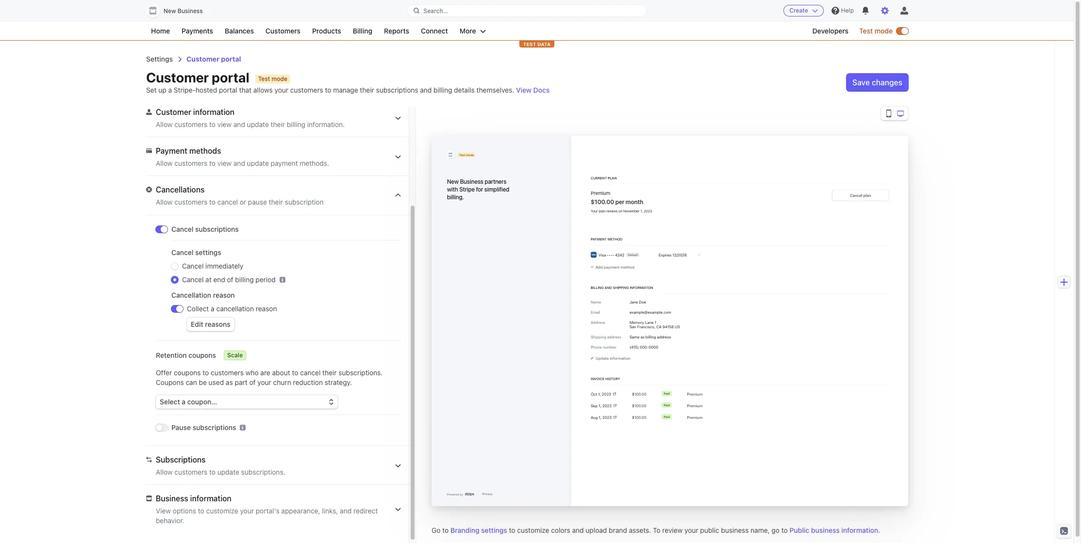 Task type: vqa. For each thing, say whether or not it's contained in the screenshot.
portal
yes



Task type: describe. For each thing, give the bounding box(es) containing it.
2 $100.00 paid premium from the top
[[632, 404, 703, 408]]

1 horizontal spatial test
[[459, 153, 465, 157]]

coupons for retention
[[188, 351, 216, 360]]

1
[[655, 321, 656, 325]]

privacy
[[482, 493, 493, 496]]

sep 1, 2023 link
[[591, 403, 617, 409]]

home
[[151, 27, 170, 35]]

by
[[460, 493, 463, 497]]

appearance,
[[281, 507, 320, 516]]

customer information allow customers to view and update their billing information.
[[156, 108, 345, 129]]

allow inside customer information allow customers to view and update their billing information.
[[156, 120, 173, 129]]

branding
[[451, 527, 479, 535]]

example@example.com
[[630, 310, 671, 315]]

products link
[[307, 25, 346, 37]]

plan for cancel plan
[[863, 193, 871, 198]]

lane
[[645, 321, 654, 325]]

are
[[260, 369, 270, 377]]

subscriptions. inside offer coupons to customers who are about to cancel their subscriptions. coupons can be used as part of your churn reduction strategy.
[[339, 369, 383, 377]]

address
[[591, 321, 605, 325]]

pause
[[171, 424, 191, 432]]

new business button
[[146, 4, 212, 17]]

1, for sep 1, 2023
[[599, 404, 601, 408]]

docs
[[533, 86, 550, 94]]

stripe
[[459, 186, 475, 193]]

2 address from the left
[[657, 335, 671, 340]]

add payment method
[[596, 265, 635, 269]]

view docs link
[[516, 85, 550, 95]]

up
[[158, 86, 166, 94]]

cancel subscriptions
[[171, 225, 239, 234]]

business inside button
[[178, 7, 203, 15]]

0 vertical spatial portal
[[221, 55, 241, 63]]

balances
[[225, 27, 254, 35]]

and inside customer information allow customers to view and update their billing information.
[[233, 120, 245, 129]]

1 vertical spatial reason
[[256, 305, 277, 313]]

simplified
[[484, 186, 509, 193]]

customer for information
[[156, 108, 191, 117]]

balances link
[[220, 25, 259, 37]]

expires 12/2026
[[659, 253, 687, 257]]

billing for billing and shipping information
[[591, 286, 604, 290]]

invoice history
[[591, 377, 620, 381]]

1 vertical spatial method
[[621, 265, 635, 269]]

to inside payment methods allow customers to view and update payment methods.
[[209, 159, 216, 167]]

invoice
[[591, 377, 604, 381]]

november
[[623, 209, 640, 213]]

billing up 0000
[[646, 335, 656, 340]]

1 vertical spatial business
[[460, 178, 483, 185]]

details
[[454, 86, 475, 94]]

0 vertical spatial of
[[227, 276, 233, 284]]

review
[[662, 527, 683, 535]]

products
[[312, 27, 341, 35]]

1 horizontal spatial new
[[447, 178, 459, 185]]

and left shipping
[[605, 286, 612, 290]]

select a coupon… button
[[156, 396, 338, 409]]

customers inside payment methods allow customers to view and update payment methods.
[[174, 159, 207, 167]]

view for information
[[217, 120, 232, 129]]

update
[[596, 356, 609, 361]]

billing.
[[447, 194, 464, 201]]

ca
[[656, 325, 662, 329]]

cancel immediately
[[182, 262, 243, 270]]

expires
[[659, 253, 672, 257]]

collect a cancellation reason
[[187, 305, 277, 313]]

aug 1, 2023
[[591, 416, 612, 420]]

public business information link
[[790, 526, 878, 536]]

end
[[213, 276, 225, 284]]

shipping
[[613, 286, 629, 290]]

stripe-
[[174, 86, 196, 94]]

name,
[[751, 527, 770, 535]]

cancel for cancel immediately
[[182, 262, 204, 270]]

cancellations
[[156, 185, 205, 194]]

$100.00 right oct 1, 2023 link
[[632, 392, 646, 397]]

0 vertical spatial test
[[859, 27, 873, 35]]

a for select a coupon…
[[182, 398, 186, 406]]

strategy.
[[325, 379, 352, 387]]

immediately
[[205, 262, 243, 270]]

payment for methods
[[156, 147, 187, 155]]

cancellations allow customers to cancel or pause their subscription
[[156, 185, 324, 206]]

customize for to
[[517, 527, 549, 535]]

offer
[[156, 369, 172, 377]]

view for methods
[[217, 159, 232, 167]]

number
[[603, 345, 617, 350]]

scale
[[227, 352, 243, 359]]

premium $100.00 per month your plan renews on november 1, 2023 .
[[591, 190, 653, 213]]

current
[[591, 176, 607, 180]]

customers inside customer information allow customers to view and update their billing information.
[[174, 120, 207, 129]]

0 vertical spatial test mode
[[859, 27, 893, 35]]

2023 for oct 1, 2023
[[602, 392, 611, 397]]

coupons for offer
[[174, 369, 201, 377]]

reduction
[[293, 379, 323, 387]]

plan inside premium $100.00 per month your plan renews on november 1, 2023 .
[[599, 209, 605, 213]]

update for methods
[[247, 159, 269, 167]]

1 $100.00 paid premium from the top
[[632, 392, 703, 397]]

cancel inside cancellations allow customers to cancel or pause their subscription
[[217, 198, 238, 206]]

methods
[[189, 147, 221, 155]]

developers link
[[808, 25, 853, 37]]

add payment method link
[[591, 264, 635, 270]]

subscriptions for pause subscriptions
[[193, 424, 236, 432]]

edit reasons
[[191, 320, 230, 329]]

add
[[596, 265, 603, 269]]

stripe image
[[465, 493, 474, 497]]

allow inside cancellations allow customers to cancel or pause their subscription
[[156, 198, 173, 206]]

billing inside test mode set up a stripe-hosted portal that allows your customers to manage their subscriptions and billing details themselves. view docs
[[434, 86, 452, 94]]

allow inside payment methods allow customers to view and update payment methods.
[[156, 159, 173, 167]]

information for business
[[190, 495, 231, 503]]

1 address from the left
[[607, 335, 621, 340]]

us
[[675, 325, 680, 329]]

shipping
[[591, 335, 606, 340]]

customize for information
[[206, 507, 238, 516]]

customers inside subscriptions allow customers to update subscriptions.
[[174, 468, 207, 477]]

and inside test mode set up a stripe-hosted portal that allows your customers to manage their subscriptions and billing details themselves. view docs
[[420, 86, 432, 94]]

1 vertical spatial test mode
[[459, 153, 474, 157]]

view inside test mode set up a stripe-hosted portal that allows your customers to manage their subscriptions and billing details themselves. view docs
[[516, 86, 532, 94]]

and inside "business information view options to customize your portal's appearance, links, and redirect behavior."
[[340, 507, 352, 516]]

000-
[[640, 345, 649, 350]]

coupons
[[156, 379, 184, 387]]

payment method
[[591, 237, 622, 242]]

go
[[772, 527, 780, 535]]

their inside test mode set up a stripe-hosted portal that allows your customers to manage their subscriptions and billing details themselves. view docs
[[360, 86, 374, 94]]

to inside test mode set up a stripe-hosted portal that allows your customers to manage their subscriptions and billing details themselves. view docs
[[325, 86, 331, 94]]

subscriptions inside test mode set up a stripe-hosted portal that allows your customers to manage their subscriptions and billing details themselves. view docs
[[376, 86, 418, 94]]

billing left period
[[235, 276, 254, 284]]

reports
[[384, 27, 409, 35]]

customers inside offer coupons to customers who are about to cancel their subscriptions. coupons can be used as part of your churn reduction strategy.
[[211, 369, 244, 377]]

renews
[[606, 209, 618, 213]]

edit reasons button
[[187, 318, 234, 332]]

on
[[619, 209, 622, 213]]

search…
[[423, 7, 448, 14]]

more button
[[455, 25, 491, 37]]

0 vertical spatial mode
[[875, 27, 893, 35]]

address memory lane 1 san francisco, ca 94158 us
[[591, 321, 680, 329]]

0 vertical spatial settings
[[195, 249, 221, 257]]

cancel for cancel settings
[[171, 249, 193, 257]]

0 vertical spatial method
[[608, 237, 622, 242]]

hosted
[[196, 86, 217, 94]]

customers
[[266, 27, 300, 35]]

month
[[626, 199, 643, 205]]

payment inside payment methods allow customers to view and update payment methods.
[[271, 159, 298, 167]]

subscription
[[285, 198, 324, 206]]

select
[[160, 398, 180, 406]]

subscriptions allow customers to update subscriptions.
[[156, 456, 285, 477]]

default
[[628, 253, 638, 257]]

test inside test mode set up a stripe-hosted portal that allows your customers to manage their subscriptions and billing details themselves. view docs
[[258, 75, 270, 82]]



Task type: locate. For each thing, give the bounding box(es) containing it.
0 vertical spatial subscriptions
[[376, 86, 418, 94]]

a inside select a coupon… dropdown button
[[182, 398, 186, 406]]

to inside subscriptions allow customers to update subscriptions.
[[209, 468, 216, 477]]

cancel for cancel subscriptions
[[171, 225, 193, 234]]

billing for billing
[[353, 27, 372, 35]]

1 vertical spatial settings
[[481, 527, 507, 535]]

of inside offer coupons to customers who are about to cancel their subscriptions. coupons can be used as part of your churn reduction strategy.
[[249, 379, 256, 387]]

2023 for aug 1, 2023
[[602, 416, 612, 420]]

allow down cancellations
[[156, 198, 173, 206]]

information for customer
[[193, 108, 235, 117]]

1 vertical spatial $100.00 paid premium
[[632, 404, 703, 408]]

0 vertical spatial $100.00 paid premium
[[632, 392, 703, 397]]

2 horizontal spatial a
[[211, 305, 214, 313]]

1 vertical spatial as
[[226, 379, 233, 387]]

methods.
[[300, 159, 329, 167]]

information inside "business information view options to customize your portal's appearance, links, and redirect behavior."
[[190, 495, 231, 503]]

2023 inside premium $100.00 per month your plan renews on november 1, 2023 .
[[644, 209, 652, 213]]

method up the visa •••• 4242 default
[[608, 237, 622, 242]]

update inside customer information allow customers to view and update their billing information.
[[247, 120, 269, 129]]

new up home
[[164, 7, 176, 15]]

a right 'collect'
[[211, 305, 214, 313]]

2 vertical spatial plan
[[599, 209, 605, 213]]

customize inside "business information view options to customize your portal's appearance, links, and redirect behavior."
[[206, 507, 238, 516]]

to inside customer information allow customers to view and update their billing information.
[[209, 120, 216, 129]]

payment down ••••
[[604, 265, 620, 269]]

plan for current plan
[[608, 176, 617, 180]]

per
[[615, 199, 624, 205]]

reason down period
[[256, 305, 277, 313]]

2 vertical spatial business
[[156, 495, 188, 503]]

can
[[186, 379, 197, 387]]

1 vertical spatial payment
[[604, 265, 620, 269]]

same
[[630, 335, 640, 340]]

0 horizontal spatial test mode
[[459, 153, 474, 157]]

edit
[[191, 320, 203, 329]]

address
[[607, 335, 621, 340], [657, 335, 671, 340]]

0 vertical spatial subscriptions.
[[339, 369, 383, 377]]

2 vertical spatial paid
[[664, 415, 670, 419]]

themselves.
[[477, 86, 514, 94]]

1 vertical spatial payment
[[591, 237, 607, 242]]

1 vertical spatial cancel
[[300, 369, 321, 377]]

0 horizontal spatial reason
[[213, 291, 235, 300]]

1 horizontal spatial .
[[878, 527, 880, 535]]

current plan
[[591, 176, 617, 180]]

payment for method
[[591, 237, 607, 242]]

billing inside customer information allow customers to view and update their billing information.
[[287, 120, 305, 129]]

0 vertical spatial reason
[[213, 291, 235, 300]]

2 paid from the top
[[664, 404, 670, 407]]

phone number (415) 000-0000
[[591, 345, 658, 350]]

1, for aug 1, 2023
[[599, 416, 601, 420]]

0 vertical spatial business
[[178, 7, 203, 15]]

email example@example.com
[[591, 310, 671, 315]]

2 vertical spatial $100.00 paid premium
[[632, 415, 703, 420]]

developers
[[812, 27, 849, 35]]

1 horizontal spatial as
[[641, 335, 645, 340]]

view inside customer information allow customers to view and update their billing information.
[[217, 120, 232, 129]]

4 allow from the top
[[156, 468, 173, 477]]

0 vertical spatial payment
[[156, 147, 187, 155]]

2 business from the left
[[811, 527, 840, 535]]

1 vertical spatial subscriptions
[[195, 225, 239, 234]]

0 horizontal spatial billing
[[353, 27, 372, 35]]

cancel for cancel at end of billing period
[[182, 276, 204, 284]]

1, for oct 1, 2023
[[598, 392, 601, 397]]

0 vertical spatial plan
[[608, 176, 617, 180]]

connect
[[421, 27, 448, 35]]

0 horizontal spatial settings
[[195, 249, 221, 257]]

new up with
[[447, 178, 459, 185]]

as
[[641, 335, 645, 340], [226, 379, 233, 387]]

business right public
[[811, 527, 840, 535]]

0 horizontal spatial of
[[227, 276, 233, 284]]

payment inside add payment method link
[[604, 265, 620, 269]]

billing link
[[348, 25, 377, 37]]

. inside premium $100.00 per month your plan renews on november 1, 2023 .
[[652, 209, 653, 213]]

new business up stripe
[[447, 178, 483, 185]]

allow
[[156, 120, 173, 129], [156, 159, 173, 167], [156, 198, 173, 206], [156, 468, 173, 477]]

0 vertical spatial view
[[217, 120, 232, 129]]

update information
[[596, 356, 631, 361]]

business
[[721, 527, 749, 535], [811, 527, 840, 535]]

1 vertical spatial a
[[211, 305, 214, 313]]

0 horizontal spatial .
[[652, 209, 653, 213]]

0 vertical spatial new business
[[164, 7, 203, 15]]

1 horizontal spatial payment
[[591, 237, 607, 242]]

0 horizontal spatial mode
[[272, 75, 287, 82]]

1 horizontal spatial test mode
[[859, 27, 893, 35]]

billing left details
[[434, 86, 452, 94]]

0 horizontal spatial cancel
[[217, 198, 238, 206]]

$100.00 right aug 1, 2023 link
[[632, 416, 646, 420]]

customers down methods on the left top of page
[[174, 159, 207, 167]]

as inside offer coupons to customers who are about to cancel their subscriptions. coupons can be used as part of your churn reduction strategy.
[[226, 379, 233, 387]]

0 vertical spatial new
[[164, 7, 176, 15]]

customize right options
[[206, 507, 238, 516]]

0 vertical spatial customer
[[186, 55, 219, 63]]

billing left reports
[[353, 27, 372, 35]]

a
[[168, 86, 172, 94], [211, 305, 214, 313], [182, 398, 186, 406]]

set
[[146, 86, 157, 94]]

1 business from the left
[[721, 527, 749, 535]]

period
[[256, 276, 276, 284]]

update information button
[[591, 356, 631, 361]]

1 horizontal spatial customize
[[517, 527, 549, 535]]

0 vertical spatial customize
[[206, 507, 238, 516]]

1 horizontal spatial mode
[[466, 153, 474, 157]]

allow up cancellations
[[156, 159, 173, 167]]

customer down payments link
[[186, 55, 219, 63]]

their inside customer information allow customers to view and update their billing information.
[[271, 120, 285, 129]]

0 horizontal spatial test
[[258, 75, 270, 82]]

business up stripe
[[460, 178, 483, 185]]

0 vertical spatial billing
[[353, 27, 372, 35]]

customers inside test mode set up a stripe-hosted portal that allows your customers to manage their subscriptions and billing details themselves. view docs
[[290, 86, 323, 94]]

cancel plan link
[[832, 190, 889, 201]]

0 vertical spatial .
[[652, 209, 653, 213]]

cancel left or
[[217, 198, 238, 206]]

help
[[841, 7, 854, 14]]

and up payment methods allow customers to view and update payment methods.
[[233, 120, 245, 129]]

payment inside payment methods allow customers to view and update payment methods.
[[156, 147, 187, 155]]

1 vertical spatial mode
[[272, 75, 287, 82]]

94158
[[663, 325, 674, 329]]

1 horizontal spatial cancel
[[300, 369, 321, 377]]

plan
[[608, 176, 617, 180], [863, 193, 871, 198], [599, 209, 605, 213]]

coupons inside offer coupons to customers who are about to cancel their subscriptions. coupons can be used as part of your churn reduction strategy.
[[174, 369, 201, 377]]

their right the manage
[[360, 86, 374, 94]]

2 vertical spatial update
[[217, 468, 239, 477]]

business up payments
[[178, 7, 203, 15]]

a for collect a cancellation reason
[[211, 305, 214, 313]]

offer coupons to customers who are about to cancel their subscriptions. coupons can be used as part of your churn reduction strategy.
[[156, 369, 383, 387]]

1 vertical spatial new business
[[447, 178, 483, 185]]

changes
[[872, 78, 902, 87]]

name
[[591, 300, 601, 305]]

billing inside billing "link"
[[353, 27, 372, 35]]

test mode up stripe
[[459, 153, 474, 157]]

1 vertical spatial view
[[156, 507, 171, 516]]

their right pause
[[269, 198, 283, 206]]

test down notifications icon
[[859, 27, 873, 35]]

1 horizontal spatial address
[[657, 335, 671, 340]]

1 vertical spatial update
[[247, 159, 269, 167]]

1, right oct
[[598, 392, 601, 397]]

your inside test mode set up a stripe-hosted portal that allows your customers to manage their subscriptions and billing details themselves. view docs
[[275, 86, 288, 94]]

payments link
[[177, 25, 218, 37]]

method down default
[[621, 265, 635, 269]]

reason up collect a cancellation reason
[[213, 291, 235, 300]]

billing up name
[[591, 286, 604, 290]]

0 vertical spatial update
[[247, 120, 269, 129]]

1, inside premium $100.00 per month your plan renews on november 1, 2023 .
[[640, 209, 643, 213]]

connect link
[[416, 25, 453, 37]]

coupons up 'be'
[[188, 351, 216, 360]]

information
[[193, 108, 235, 117], [630, 286, 653, 290], [610, 356, 631, 361], [190, 495, 231, 503], [841, 527, 878, 535]]

1 vertical spatial test
[[258, 75, 270, 82]]

1,
[[640, 209, 643, 213], [598, 392, 601, 397], [599, 404, 601, 408], [599, 416, 601, 420]]

customers down cancellations
[[174, 198, 207, 206]]

$100.00 up your at the top
[[591, 199, 614, 205]]

portal's
[[256, 507, 279, 516]]

1 vertical spatial .
[[878, 527, 880, 535]]

test up the allows
[[258, 75, 270, 82]]

and right colors
[[572, 527, 584, 535]]

pause subscriptions
[[171, 424, 236, 432]]

subscriptions
[[376, 86, 418, 94], [195, 225, 239, 234], [193, 424, 236, 432]]

help button
[[828, 3, 858, 18]]

cancel at end of billing period
[[182, 276, 276, 284]]

1 paid from the top
[[664, 392, 670, 396]]

customers up methods on the left top of page
[[174, 120, 207, 129]]

update inside payment methods allow customers to view and update payment methods.
[[247, 159, 269, 167]]

3 $100.00 paid premium from the top
[[632, 415, 703, 420]]

business information view options to customize your portal's appearance, links, and redirect behavior.
[[156, 495, 378, 525]]

a inside test mode set up a stripe-hosted portal that allows your customers to manage their subscriptions and billing details themselves. view docs
[[168, 86, 172, 94]]

cancel inside offer coupons to customers who are about to cancel their subscriptions. coupons can be used as part of your churn reduction strategy.
[[300, 369, 321, 377]]

0 horizontal spatial a
[[168, 86, 172, 94]]

reason
[[213, 291, 235, 300], [256, 305, 277, 313]]

1 horizontal spatial subscriptions.
[[339, 369, 383, 377]]

view
[[516, 86, 532, 94], [156, 507, 171, 516]]

portal inside test mode set up a stripe-hosted portal that allows your customers to manage their subscriptions and billing details themselves. view docs
[[219, 86, 237, 94]]

view down methods on the left top of page
[[217, 159, 232, 167]]

$100.00 inside premium $100.00 per month your plan renews on november 1, 2023 .
[[591, 199, 614, 205]]

Search… search field
[[408, 5, 646, 17]]

payment up visa
[[591, 237, 607, 242]]

subscriptions
[[156, 456, 206, 465]]

2 view from the top
[[217, 159, 232, 167]]

0 vertical spatial as
[[641, 335, 645, 340]]

view inside payment methods allow customers to view and update payment methods.
[[217, 159, 232, 167]]

a right select
[[182, 398, 186, 406]]

1 vertical spatial portal
[[219, 86, 237, 94]]

customers up used
[[211, 369, 244, 377]]

and inside payment methods allow customers to view and update payment methods.
[[233, 159, 245, 167]]

0 vertical spatial coupons
[[188, 351, 216, 360]]

2023 inside aug 1, 2023 link
[[602, 416, 612, 420]]

allows
[[253, 86, 273, 94]]

portal
[[221, 55, 241, 63], [219, 86, 237, 94]]

2 vertical spatial subscriptions
[[193, 424, 236, 432]]

view left "docs"
[[516, 86, 532, 94]]

1 vertical spatial of
[[249, 379, 256, 387]]

of right end
[[227, 276, 233, 284]]

their inside cancellations allow customers to cancel or pause their subscription
[[269, 198, 283, 206]]

address down 94158
[[657, 335, 671, 340]]

allow inside subscriptions allow customers to update subscriptions.
[[156, 468, 173, 477]]

to
[[325, 86, 331, 94], [209, 120, 216, 129], [209, 159, 216, 167], [209, 198, 216, 206], [203, 369, 209, 377], [292, 369, 298, 377], [209, 468, 216, 477], [198, 507, 204, 516], [442, 527, 449, 535], [509, 527, 515, 535], [781, 527, 788, 535]]

billing left information.
[[287, 120, 305, 129]]

0 vertical spatial a
[[168, 86, 172, 94]]

1 horizontal spatial billing
[[591, 286, 604, 290]]

customers
[[290, 86, 323, 94], [174, 120, 207, 129], [174, 159, 207, 167], [174, 198, 207, 206], [211, 369, 244, 377], [174, 468, 207, 477]]

0 vertical spatial paid
[[664, 392, 670, 396]]

of down who
[[249, 379, 256, 387]]

portal left that
[[219, 86, 237, 94]]

test mode down notifications icon
[[859, 27, 893, 35]]

customers link
[[261, 25, 305, 37]]

business right the 'public'
[[721, 527, 749, 535]]

to inside "business information view options to customize your portal's appearance, links, and redirect behavior."
[[198, 507, 204, 516]]

and left details
[[420, 86, 432, 94]]

cancel up reduction
[[300, 369, 321, 377]]

1 allow from the top
[[156, 120, 173, 129]]

your inside offer coupons to customers who are about to cancel their subscriptions. coupons can be used as part of your churn reduction strategy.
[[257, 379, 271, 387]]

$100.00 right "sep 1, 2023" link
[[632, 404, 646, 408]]

pause
[[248, 198, 267, 206]]

brand
[[609, 527, 627, 535]]

0 horizontal spatial new
[[164, 7, 176, 15]]

branding settings link
[[451, 526, 507, 536]]

and right links,
[[340, 507, 352, 516]]

payment left "methods."
[[271, 159, 298, 167]]

your left the 'public'
[[685, 527, 698, 535]]

2023 right 'november'
[[644, 209, 652, 213]]

update inside subscriptions allow customers to update subscriptions.
[[217, 468, 239, 477]]

sep 1, 2023
[[591, 404, 612, 408]]

3 allow from the top
[[156, 198, 173, 206]]

2023 up "sep 1, 2023" link
[[602, 392, 611, 397]]

2 vertical spatial a
[[182, 398, 186, 406]]

new business inside button
[[164, 7, 203, 15]]

2023 for sep 1, 2023
[[602, 404, 612, 408]]

churn
[[273, 379, 291, 387]]

0 horizontal spatial payment
[[156, 147, 187, 155]]

your left "portal's"
[[240, 507, 254, 516]]

1 vertical spatial subscriptions.
[[241, 468, 285, 477]]

and up cancellations allow customers to cancel or pause their subscription
[[233, 159, 245, 167]]

2 allow from the top
[[156, 159, 173, 167]]

customer down stripe-
[[156, 108, 191, 117]]

view inside "business information view options to customize your portal's appearance, links, and redirect behavior."
[[156, 507, 171, 516]]

0 vertical spatial view
[[516, 86, 532, 94]]

subscriptions. inside subscriptions allow customers to update subscriptions.
[[241, 468, 285, 477]]

customers left the manage
[[290, 86, 323, 94]]

notifications image
[[862, 7, 869, 15]]

2 vertical spatial mode
[[466, 153, 474, 157]]

0 horizontal spatial payment
[[271, 159, 298, 167]]

reports link
[[379, 25, 414, 37]]

upload
[[586, 527, 607, 535]]

save changes button
[[847, 74, 908, 91]]

Search… text field
[[408, 5, 646, 17]]

to inside cancellations allow customers to cancel or pause their subscription
[[209, 198, 216, 206]]

0 horizontal spatial view
[[156, 507, 171, 516]]

public
[[700, 527, 719, 535]]

1 vertical spatial coupons
[[174, 369, 201, 377]]

1 view from the top
[[217, 120, 232, 129]]

allow down up
[[156, 120, 173, 129]]

select a coupon…
[[160, 398, 217, 406]]

manage
[[333, 86, 358, 94]]

0 horizontal spatial as
[[226, 379, 233, 387]]

customers inside cancellations allow customers to cancel or pause their subscription
[[174, 198, 207, 206]]

settings right branding
[[481, 527, 507, 535]]

and
[[420, 86, 432, 94], [233, 120, 245, 129], [233, 159, 245, 167], [605, 286, 612, 290], [340, 507, 352, 516], [572, 527, 584, 535]]

update for information
[[247, 120, 269, 129]]

1, right aug on the right bottom
[[599, 416, 601, 420]]

options
[[173, 507, 196, 516]]

a right up
[[168, 86, 172, 94]]

1 vertical spatial plan
[[863, 193, 871, 198]]

subscriptions. up "business information view options to customize your portal's appearance, links, and redirect behavior."
[[241, 468, 285, 477]]

settings
[[195, 249, 221, 257], [481, 527, 507, 535]]

test up stripe
[[459, 153, 465, 157]]

2023 inside "sep 1, 2023" link
[[602, 404, 612, 408]]

1 horizontal spatial view
[[516, 86, 532, 94]]

information for update
[[610, 356, 631, 361]]

information inside update information button
[[610, 356, 631, 361]]

business inside "business information view options to customize your portal's appearance, links, and redirect behavior."
[[156, 495, 188, 503]]

1 horizontal spatial reason
[[256, 305, 277, 313]]

with
[[447, 186, 458, 193]]

view up behavior.
[[156, 507, 171, 516]]

payment
[[156, 147, 187, 155], [591, 237, 607, 242]]

your down are
[[257, 379, 271, 387]]

0 horizontal spatial subscriptions.
[[241, 468, 285, 477]]

customer inside customer information allow customers to view and update their billing information.
[[156, 108, 191, 117]]

1 vertical spatial billing
[[591, 286, 604, 290]]

update
[[247, 120, 269, 129], [247, 159, 269, 167], [217, 468, 239, 477]]

customers down subscriptions
[[174, 468, 207, 477]]

2 vertical spatial test
[[459, 153, 465, 157]]

name jane doe
[[591, 300, 646, 305]]

business up options
[[156, 495, 188, 503]]

test mode set up a stripe-hosted portal that allows your customers to manage their subscriptions and billing details themselves. view docs
[[146, 75, 550, 94]]

1 vertical spatial customer
[[156, 108, 191, 117]]

colors
[[551, 527, 570, 535]]

1 horizontal spatial payment
[[604, 265, 620, 269]]

their down the allows
[[271, 120, 285, 129]]

their inside offer coupons to customers who are about to cancel their subscriptions. coupons can be used as part of your churn reduction strategy.
[[322, 369, 337, 377]]

information inside customer information allow customers to view and update their billing information.
[[193, 108, 235, 117]]

subscriptions. up strategy.
[[339, 369, 383, 377]]

2023 up aug 1, 2023 link
[[602, 404, 612, 408]]

their up strategy.
[[322, 369, 337, 377]]

shipping address same as billing address
[[591, 335, 671, 340]]

0 horizontal spatial new business
[[164, 7, 203, 15]]

view up methods on the left top of page
[[217, 120, 232, 129]]

as right same at the bottom right
[[641, 335, 645, 340]]

(415)
[[630, 345, 639, 350]]

1 horizontal spatial settings
[[481, 527, 507, 535]]

allow down subscriptions
[[156, 468, 173, 477]]

customer for portal
[[186, 55, 219, 63]]

settings up cancel immediately
[[195, 249, 221, 257]]

••••
[[607, 253, 614, 257]]

visa •••• 4242 default
[[599, 253, 638, 257]]

your right the allows
[[275, 86, 288, 94]]

payment left methods on the left top of page
[[156, 147, 187, 155]]

1 vertical spatial new
[[447, 178, 459, 185]]

0 horizontal spatial address
[[607, 335, 621, 340]]

1 horizontal spatial of
[[249, 379, 256, 387]]

test
[[523, 41, 536, 47]]

0 vertical spatial payment
[[271, 159, 298, 167]]

cancel for cancel plan
[[850, 193, 862, 198]]

coupons up can
[[174, 369, 201, 377]]

method
[[608, 237, 622, 242], [621, 265, 635, 269]]

billing
[[353, 27, 372, 35], [591, 286, 604, 290]]

address up "number"
[[607, 335, 621, 340]]

billing and shipping information
[[591, 286, 653, 290]]

mode inside test mode set up a stripe-hosted portal that allows your customers to manage their subscriptions and billing details themselves. view docs
[[272, 75, 287, 82]]

new business up payments
[[164, 7, 203, 15]]

premium inside premium $100.00 per month your plan renews on november 1, 2023 .
[[591, 190, 610, 196]]

partners with stripe for simplified billing.
[[447, 178, 509, 201]]

2023 down "sep 1, 2023" link
[[602, 416, 612, 420]]

your inside "business information view options to customize your portal's appearance, links, and redirect behavior."
[[240, 507, 254, 516]]

as left part
[[226, 379, 233, 387]]

1, right sep
[[599, 404, 601, 408]]

1 vertical spatial paid
[[664, 404, 670, 407]]

test mode
[[859, 27, 893, 35], [459, 153, 474, 157]]

subscriptions for cancel subscriptions
[[195, 225, 239, 234]]

2023 inside oct 1, 2023 link
[[602, 392, 611, 397]]

1, right 'november'
[[640, 209, 643, 213]]

1 vertical spatial view
[[217, 159, 232, 167]]

3 paid from the top
[[664, 415, 670, 419]]

save changes
[[852, 78, 902, 87]]

1 horizontal spatial business
[[811, 527, 840, 535]]

1 horizontal spatial plan
[[608, 176, 617, 180]]

0000
[[649, 345, 658, 350]]

1 horizontal spatial a
[[182, 398, 186, 406]]

customize left colors
[[517, 527, 549, 535]]

test
[[859, 27, 873, 35], [258, 75, 270, 82], [459, 153, 465, 157]]

new inside new business button
[[164, 7, 176, 15]]

portal down balances link
[[221, 55, 241, 63]]



